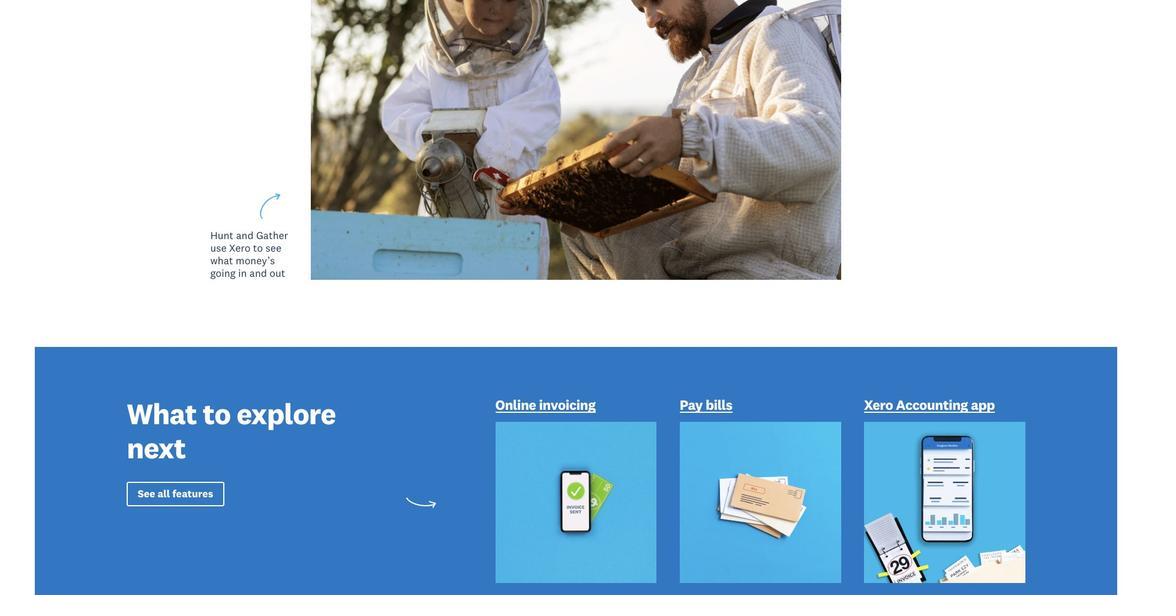Task type: describe. For each thing, give the bounding box(es) containing it.
a beekeeper checks a beehive image
[[311, 0, 841, 280]]

in
[[238, 267, 247, 280]]

to inside hunt and gather use xero to see what money's going in and out
[[253, 242, 263, 255]]

hunt
[[210, 229, 233, 243]]

going
[[210, 267, 236, 280]]

see
[[266, 242, 281, 255]]

online invoicing
[[495, 397, 596, 414]]

what
[[210, 255, 233, 268]]

hunt and gather use xero to see what money's going in and out
[[210, 229, 288, 280]]

explore
[[237, 396, 336, 433]]

xero accounting app link
[[864, 397, 995, 417]]

xero inside xero accounting app link
[[864, 397, 893, 414]]

0 vertical spatial and
[[236, 229, 254, 243]]

features
[[172, 488, 213, 501]]

online
[[495, 397, 536, 414]]

pay bills link
[[680, 397, 732, 417]]

accounting
[[896, 397, 968, 414]]



Task type: locate. For each thing, give the bounding box(es) containing it.
money's
[[236, 255, 275, 268]]

what to explore next
[[127, 396, 336, 467]]

invoicing
[[539, 397, 596, 414]]

1 vertical spatial to
[[203, 396, 231, 433]]

0 vertical spatial xero
[[229, 242, 250, 255]]

next
[[127, 430, 186, 467]]

to left see
[[253, 242, 263, 255]]

pay
[[680, 397, 703, 414]]

1 vertical spatial xero
[[864, 397, 893, 414]]

0 vertical spatial to
[[253, 242, 263, 255]]

use
[[210, 242, 227, 255]]

xero right use
[[229, 242, 250, 255]]

online invoicing link
[[495, 397, 596, 417]]

0 horizontal spatial xero
[[229, 242, 250, 255]]

to
[[253, 242, 263, 255], [203, 396, 231, 433]]

gather
[[256, 229, 288, 243]]

see
[[138, 488, 155, 501]]

and right hunt
[[236, 229, 254, 243]]

to right what
[[203, 396, 231, 433]]

1 horizontal spatial to
[[253, 242, 263, 255]]

to inside what to explore next
[[203, 396, 231, 433]]

out
[[270, 267, 285, 280]]

xero inside hunt and gather use xero to see what money's going in and out
[[229, 242, 250, 255]]

xero left accounting
[[864, 397, 893, 414]]

all
[[158, 488, 170, 501]]

pay bills
[[680, 397, 732, 414]]

and right in
[[250, 267, 267, 280]]

and
[[236, 229, 254, 243], [250, 267, 267, 280]]

xero
[[229, 242, 250, 255], [864, 397, 893, 414]]

xero accounting app
[[864, 397, 995, 414]]

0 horizontal spatial to
[[203, 396, 231, 433]]

what
[[127, 396, 197, 433]]

see all features
[[138, 488, 213, 501]]

app
[[971, 397, 995, 414]]

1 vertical spatial and
[[250, 267, 267, 280]]

1 horizontal spatial xero
[[864, 397, 893, 414]]

bills
[[706, 397, 732, 414]]

see all features link
[[127, 482, 224, 507]]



Task type: vqa. For each thing, say whether or not it's contained in the screenshot.
the topmost and
yes



